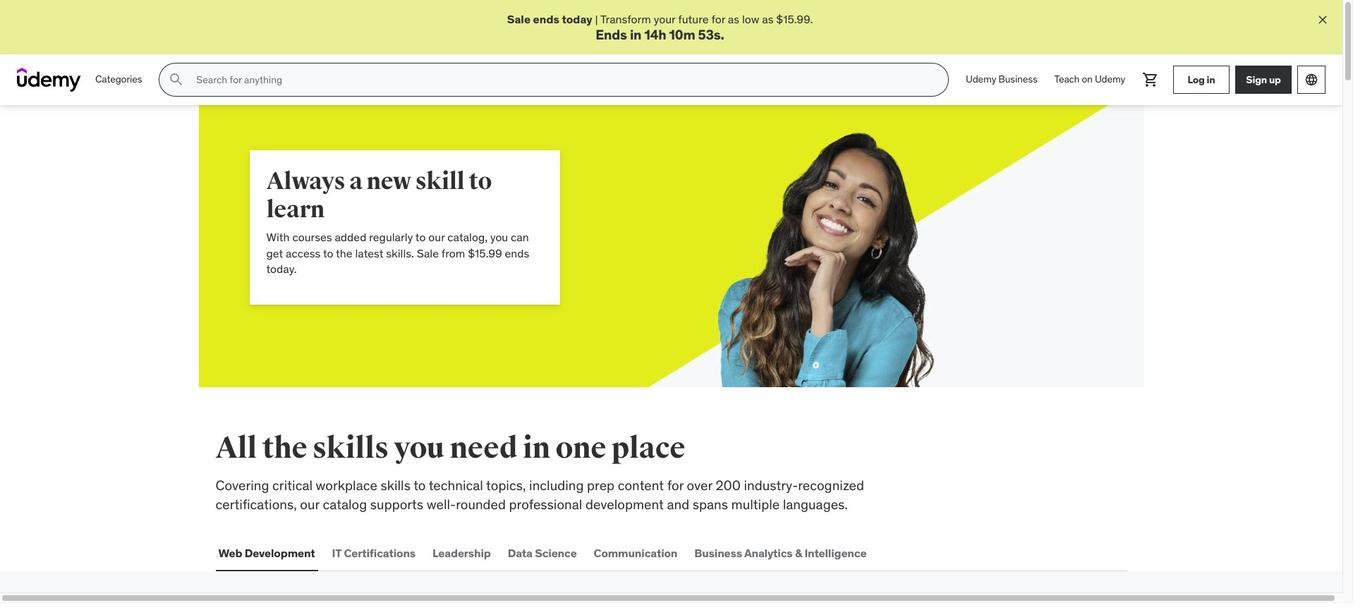 Task type: describe. For each thing, give the bounding box(es) containing it.
Search for anything text field
[[194, 68, 932, 92]]

up
[[1269, 73, 1281, 86]]

for inside 'covering critical workplace skills to technical topics, including prep content for over 200 industry-recognized certifications, our catalog supports well-rounded professional development and spans multiple languages.'
[[667, 477, 684, 494]]

covering
[[216, 477, 269, 494]]

on
[[1082, 73, 1093, 86]]

200
[[716, 477, 741, 494]]

teach
[[1055, 73, 1080, 86]]

over
[[687, 477, 713, 494]]

sale inside sale ends today | transform your future for as low as $15.99. ends in 14h 10m 53s .
[[507, 12, 531, 26]]

all
[[216, 431, 257, 467]]

learn
[[266, 195, 325, 225]]

a
[[349, 167, 362, 196]]

udemy business
[[966, 73, 1038, 86]]

ends inside always a new skill to learn with courses added regularly to our catalog, you can get access to the latest skills. sale from $15.99 ends today.
[[505, 246, 530, 260]]

industry-
[[744, 477, 798, 494]]

always
[[266, 167, 345, 196]]

log in link
[[1174, 66, 1230, 94]]

web
[[218, 546, 242, 560]]

need
[[450, 431, 518, 467]]

1 horizontal spatial business
[[999, 73, 1038, 86]]

courses
[[292, 230, 332, 244]]

new
[[367, 167, 411, 196]]

access
[[286, 246, 321, 260]]

data science
[[508, 546, 577, 560]]

udemy inside "link"
[[1095, 73, 1126, 86]]

all the skills you need in one place
[[216, 431, 685, 467]]

including
[[529, 477, 584, 494]]

$15.99.
[[776, 12, 813, 26]]

2 vertical spatial in
[[523, 431, 550, 467]]

the inside always a new skill to learn with courses added regularly to our catalog, you can get access to the latest skills. sale from $15.99 ends today.
[[336, 246, 353, 260]]

sign up link
[[1236, 66, 1292, 94]]

from
[[442, 246, 465, 260]]

it certifications button
[[329, 537, 418, 570]]

our inside always a new skill to learn with courses added regularly to our catalog, you can get access to the latest skills. sale from $15.99 ends today.
[[429, 230, 445, 244]]

|
[[595, 12, 598, 26]]

business inside button
[[695, 546, 742, 560]]

covering critical workplace skills to technical topics, including prep content for over 200 industry-recognized certifications, our catalog supports well-rounded professional development and spans multiple languages.
[[216, 477, 864, 513]]

supports
[[370, 496, 424, 513]]

to right skill
[[469, 167, 492, 196]]

multiple
[[731, 496, 780, 513]]

1 as from the left
[[728, 12, 740, 26]]

log
[[1188, 73, 1205, 86]]

0 horizontal spatial you
[[394, 431, 445, 467]]

can
[[511, 230, 529, 244]]

well-
[[427, 496, 456, 513]]

catalog
[[323, 496, 367, 513]]

shopping cart with 0 items image
[[1142, 71, 1159, 88]]

2 as from the left
[[762, 12, 774, 26]]

.
[[721, 26, 725, 43]]

business analytics & intelligence button
[[692, 537, 870, 570]]

choose a language image
[[1305, 73, 1319, 87]]

sign
[[1246, 73, 1267, 86]]

always a new skill to learn with courses added regularly to our catalog, you can get access to the latest skills. sale from $15.99 ends today.
[[266, 167, 530, 276]]

certifications
[[344, 546, 416, 560]]

udemy image
[[17, 68, 81, 92]]

workplace
[[316, 477, 377, 494]]

to inside 'covering critical workplace skills to technical topics, including prep content for over 200 industry-recognized certifications, our catalog supports well-rounded professional development and spans multiple languages.'
[[414, 477, 426, 494]]

development
[[245, 546, 315, 560]]

to down courses
[[323, 246, 333, 260]]

log in
[[1188, 73, 1216, 86]]

get
[[266, 246, 283, 260]]

one
[[556, 431, 606, 467]]

rounded
[[456, 496, 506, 513]]

2 horizontal spatial in
[[1207, 73, 1216, 86]]

categories
[[95, 73, 142, 86]]

0 vertical spatial skills
[[313, 431, 389, 467]]



Task type: vqa. For each thing, say whether or not it's contained in the screenshot.
the left the in
yes



Task type: locate. For each thing, give the bounding box(es) containing it.
0 horizontal spatial ends
[[505, 246, 530, 260]]

sign up
[[1246, 73, 1281, 86]]

1 udemy from the left
[[966, 73, 997, 86]]

skills
[[313, 431, 389, 467], [381, 477, 411, 494]]

close image
[[1316, 13, 1330, 27]]

0 horizontal spatial sale
[[417, 246, 439, 260]]

ends left today
[[533, 12, 560, 26]]

you
[[490, 230, 508, 244], [394, 431, 445, 467]]

skills.
[[386, 246, 414, 260]]

today.
[[266, 262, 297, 276]]

science
[[535, 546, 577, 560]]

1 vertical spatial our
[[300, 496, 320, 513]]

to right "regularly"
[[416, 230, 426, 244]]

0 vertical spatial sale
[[507, 12, 531, 26]]

skills up supports
[[381, 477, 411, 494]]

1 horizontal spatial for
[[712, 12, 725, 26]]

0 vertical spatial for
[[712, 12, 725, 26]]

low
[[742, 12, 760, 26]]

regularly
[[369, 230, 413, 244]]

sale left 'from' in the left top of the page
[[417, 246, 439, 260]]

1 vertical spatial the
[[262, 431, 307, 467]]

certifications,
[[216, 496, 297, 513]]

as
[[728, 12, 740, 26], [762, 12, 774, 26]]

0 vertical spatial business
[[999, 73, 1038, 86]]

critical
[[272, 477, 313, 494]]

added
[[335, 230, 367, 244]]

it
[[332, 546, 342, 560]]

teach on udemy
[[1055, 73, 1126, 86]]

2 udemy from the left
[[1095, 73, 1126, 86]]

1 vertical spatial in
[[1207, 73, 1216, 86]]

our down 'critical'
[[300, 496, 320, 513]]

&
[[795, 546, 802, 560]]

analytics
[[744, 546, 793, 560]]

business analytics & intelligence
[[695, 546, 867, 560]]

spans
[[693, 496, 728, 513]]

with
[[266, 230, 290, 244]]

14h 10m 53s
[[645, 26, 721, 43]]

technical
[[429, 477, 483, 494]]

1 vertical spatial sale
[[417, 246, 439, 260]]

the
[[336, 246, 353, 260], [262, 431, 307, 467]]

data
[[508, 546, 533, 560]]

categories button
[[87, 63, 151, 97]]

your
[[654, 12, 676, 26]]

1 vertical spatial skills
[[381, 477, 411, 494]]

in right log
[[1207, 73, 1216, 86]]

for inside sale ends today | transform your future for as low as $15.99. ends in 14h 10m 53s .
[[712, 12, 725, 26]]

1 vertical spatial business
[[695, 546, 742, 560]]

ends inside sale ends today | transform your future for as low as $15.99. ends in 14h 10m 53s .
[[533, 12, 560, 26]]

0 vertical spatial you
[[490, 230, 508, 244]]

0 vertical spatial ends
[[533, 12, 560, 26]]

professional
[[509, 496, 582, 513]]

1 horizontal spatial ends
[[533, 12, 560, 26]]

1 horizontal spatial the
[[336, 246, 353, 260]]

0 horizontal spatial udemy
[[966, 73, 997, 86]]

sale left today
[[507, 12, 531, 26]]

data science button
[[505, 537, 580, 570]]

for
[[712, 12, 725, 26], [667, 477, 684, 494]]

and
[[667, 496, 690, 513]]

1 horizontal spatial in
[[630, 26, 642, 43]]

languages.
[[783, 496, 848, 513]]

today
[[562, 12, 592, 26]]

our
[[429, 230, 445, 244], [300, 496, 320, 513]]

recognized
[[798, 477, 864, 494]]

1 horizontal spatial our
[[429, 230, 445, 244]]

communication button
[[591, 537, 680, 570]]

web development
[[218, 546, 315, 560]]

1 horizontal spatial as
[[762, 12, 774, 26]]

our up 'from' in the left top of the page
[[429, 230, 445, 244]]

teach on udemy link
[[1046, 63, 1134, 97]]

1 horizontal spatial sale
[[507, 12, 531, 26]]

1 horizontal spatial you
[[490, 230, 508, 244]]

the up 'critical'
[[262, 431, 307, 467]]

1 horizontal spatial udemy
[[1095, 73, 1126, 86]]

udemy
[[966, 73, 997, 86], [1095, 73, 1126, 86]]

you left can
[[490, 230, 508, 244]]

ends
[[596, 26, 627, 43]]

you up technical at left
[[394, 431, 445, 467]]

0 horizontal spatial for
[[667, 477, 684, 494]]

for up .
[[712, 12, 725, 26]]

udemy business link
[[958, 63, 1046, 97]]

place
[[612, 431, 685, 467]]

web development button
[[216, 537, 318, 570]]

as right low
[[762, 12, 774, 26]]

future
[[678, 12, 709, 26]]

1 vertical spatial ends
[[505, 246, 530, 260]]

0 vertical spatial in
[[630, 26, 642, 43]]

ends down can
[[505, 246, 530, 260]]

latest
[[355, 246, 383, 260]]

0 horizontal spatial business
[[695, 546, 742, 560]]

intelligence
[[805, 546, 867, 560]]

0 horizontal spatial the
[[262, 431, 307, 467]]

as left low
[[728, 12, 740, 26]]

in down the transform
[[630, 26, 642, 43]]

0 horizontal spatial our
[[300, 496, 320, 513]]

sale ends today | transform your future for as low as $15.99. ends in 14h 10m 53s .
[[507, 12, 813, 43]]

to up supports
[[414, 477, 426, 494]]

business left teach
[[999, 73, 1038, 86]]

1 vertical spatial you
[[394, 431, 445, 467]]

business down spans
[[695, 546, 742, 560]]

in inside sale ends today | transform your future for as low as $15.99. ends in 14h 10m 53s .
[[630, 26, 642, 43]]

our inside 'covering critical workplace skills to technical topics, including prep content for over 200 industry-recognized certifications, our catalog supports well-rounded professional development and spans multiple languages.'
[[300, 496, 320, 513]]

ends
[[533, 12, 560, 26], [505, 246, 530, 260]]

you inside always a new skill to learn with courses added regularly to our catalog, you can get access to the latest skills. sale from $15.99 ends today.
[[490, 230, 508, 244]]

it certifications
[[332, 546, 416, 560]]

sale inside always a new skill to learn with courses added regularly to our catalog, you can get access to the latest skills. sale from $15.99 ends today.
[[417, 246, 439, 260]]

content
[[618, 477, 664, 494]]

submit search image
[[168, 71, 185, 88]]

transform
[[601, 12, 651, 26]]

skills inside 'covering critical workplace skills to technical topics, including prep content for over 200 industry-recognized certifications, our catalog supports well-rounded professional development and spans multiple languages.'
[[381, 477, 411, 494]]

1 vertical spatial for
[[667, 477, 684, 494]]

catalog,
[[448, 230, 488, 244]]

development
[[586, 496, 664, 513]]

the down added
[[336, 246, 353, 260]]

0 vertical spatial the
[[336, 246, 353, 260]]

skill
[[415, 167, 465, 196]]

topics,
[[486, 477, 526, 494]]

communication
[[594, 546, 678, 560]]

$15.99
[[468, 246, 502, 260]]

leadership button
[[430, 537, 494, 570]]

skills up workplace
[[313, 431, 389, 467]]

leadership
[[433, 546, 491, 560]]

to
[[469, 167, 492, 196], [416, 230, 426, 244], [323, 246, 333, 260], [414, 477, 426, 494]]

in
[[630, 26, 642, 43], [1207, 73, 1216, 86], [523, 431, 550, 467]]

for up the and
[[667, 477, 684, 494]]

0 horizontal spatial as
[[728, 12, 740, 26]]

prep
[[587, 477, 615, 494]]

sale
[[507, 12, 531, 26], [417, 246, 439, 260]]

0 horizontal spatial in
[[523, 431, 550, 467]]

0 vertical spatial our
[[429, 230, 445, 244]]

in up including
[[523, 431, 550, 467]]



